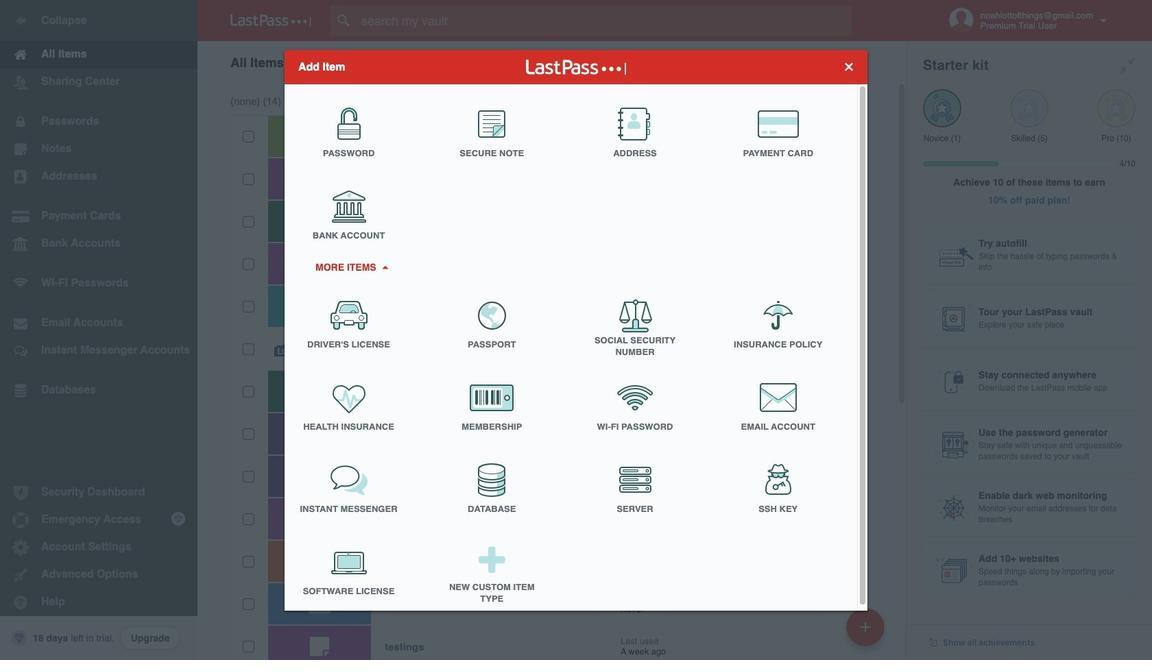 Task type: locate. For each thing, give the bounding box(es) containing it.
dialog
[[285, 50, 868, 615]]

caret right image
[[380, 265, 390, 269]]

new item navigation
[[842, 604, 893, 661]]

vault options navigation
[[198, 41, 907, 82]]



Task type: describe. For each thing, give the bounding box(es) containing it.
Search search field
[[331, 5, 879, 36]]

main navigation navigation
[[0, 0, 198, 661]]

new item image
[[861, 623, 871, 632]]

lastpass image
[[231, 14, 311, 27]]

search my vault text field
[[331, 5, 879, 36]]



Task type: vqa. For each thing, say whether or not it's contained in the screenshot.
"PASSWORD FIELD"
no



